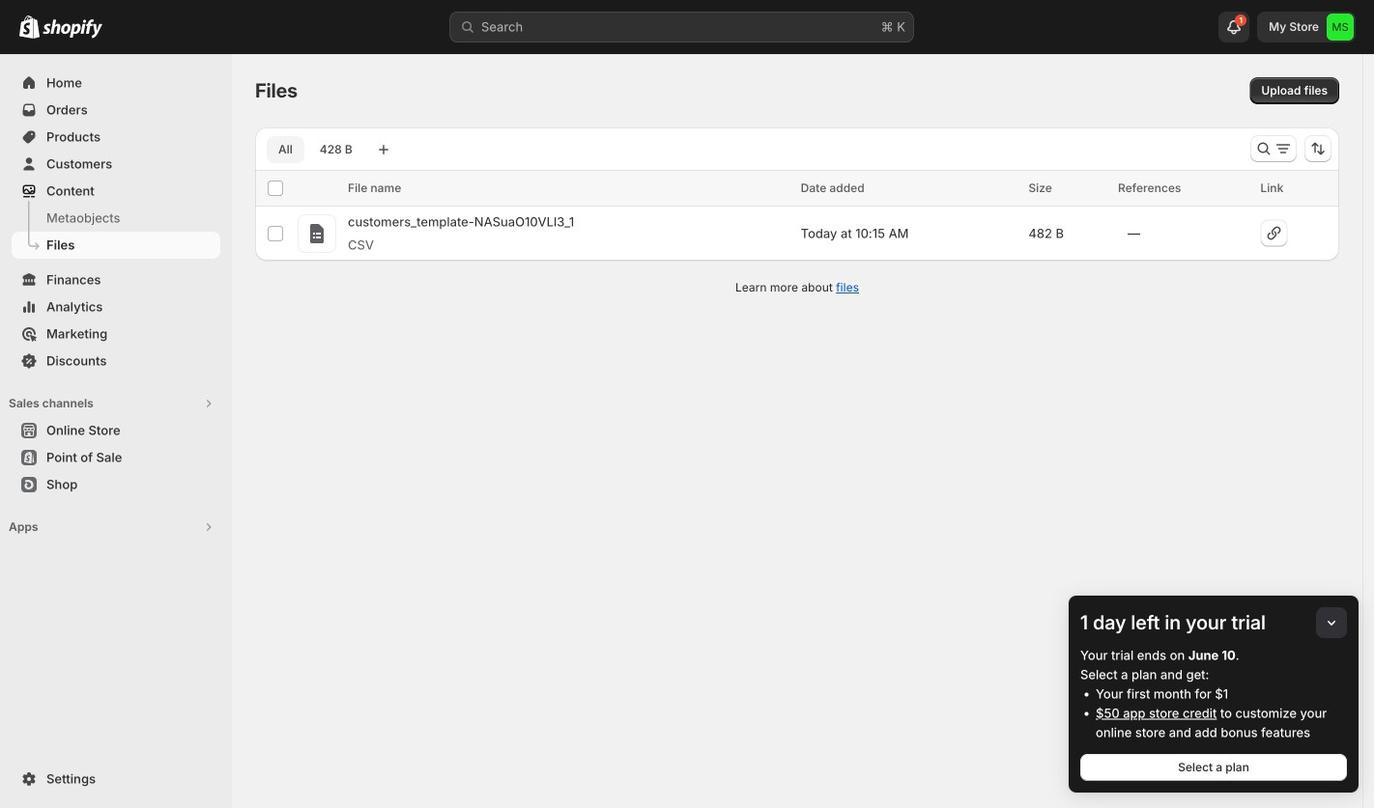 Task type: describe. For each thing, give the bounding box(es) containing it.
shopify image
[[43, 19, 102, 38]]

my store image
[[1327, 14, 1354, 41]]

preview image
[[310, 224, 324, 244]]



Task type: locate. For each thing, give the bounding box(es) containing it.
shopify image
[[19, 15, 40, 38]]

tab list
[[263, 135, 368, 163]]



Task type: vqa. For each thing, say whether or not it's contained in the screenshot.
Store in Setup guide dialog
no



